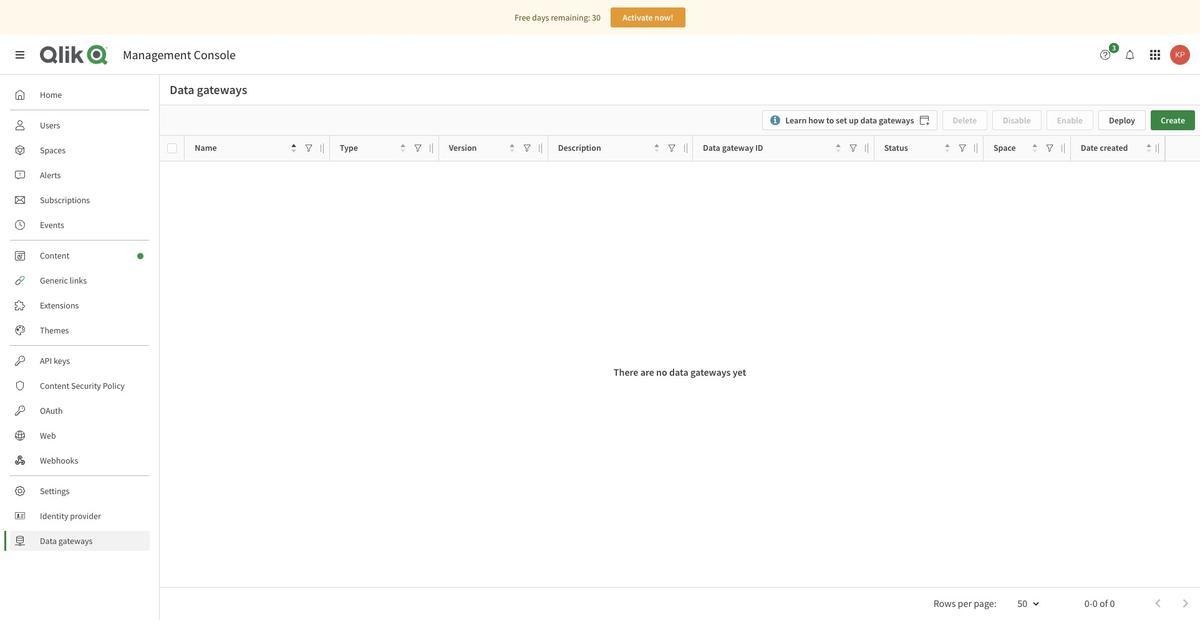 Task type: vqa. For each thing, say whether or not it's contained in the screenshot.
Content link
yes



Task type: describe. For each thing, give the bounding box(es) containing it.
api
[[40, 356, 52, 367]]

3 button
[[1096, 43, 1123, 65]]

status button
[[885, 140, 950, 157]]

security
[[71, 381, 101, 392]]

alerts
[[40, 170, 61, 181]]

extensions link
[[10, 296, 150, 316]]

activate now! link
[[611, 7, 686, 27]]

generic
[[40, 275, 68, 286]]

deploy button
[[1099, 110, 1146, 130]]

1 horizontal spatial data
[[170, 82, 194, 97]]

date created button
[[1081, 140, 1152, 157]]

data gateway id
[[703, 142, 764, 154]]

themes
[[40, 325, 69, 336]]

users link
[[10, 115, 150, 135]]

page:
[[974, 598, 997, 610]]

identity provider link
[[10, 507, 150, 527]]

per
[[958, 598, 972, 610]]

to
[[827, 115, 835, 126]]

identity
[[40, 511, 68, 522]]

1 0 from the left
[[1093, 598, 1098, 610]]

generic links link
[[10, 271, 150, 291]]

spaces link
[[10, 140, 150, 160]]

oauth
[[40, 406, 63, 417]]

themes link
[[10, 321, 150, 341]]

50 button
[[1003, 594, 1048, 616]]

links
[[70, 275, 87, 286]]

subscriptions
[[40, 195, 90, 206]]

webhooks link
[[10, 451, 150, 471]]

create button
[[1151, 110, 1196, 130]]

close sidebar menu image
[[15, 50, 25, 60]]

date
[[1081, 142, 1099, 154]]

settings link
[[10, 482, 150, 502]]

gateways up status
[[879, 115, 915, 126]]

now!
[[655, 12, 674, 23]]

gateway
[[722, 142, 754, 154]]

data gateways link
[[10, 532, 150, 552]]

deploy
[[1110, 115, 1136, 126]]

type
[[340, 142, 358, 154]]

type button
[[340, 140, 405, 157]]

data gateway id button
[[703, 140, 841, 157]]

no
[[657, 366, 668, 379]]

new connector image
[[137, 253, 144, 260]]

free days remaining: 30
[[515, 12, 601, 23]]

0 vertical spatial data
[[861, 115, 878, 126]]

set
[[836, 115, 848, 126]]

identity provider
[[40, 511, 101, 522]]

remaining:
[[551, 12, 591, 23]]

content for content security policy
[[40, 381, 69, 392]]

version button
[[449, 140, 515, 157]]

generic links
[[40, 275, 87, 286]]

learn
[[786, 115, 807, 126]]

name button
[[195, 140, 296, 157]]

content security policy link
[[10, 376, 150, 396]]

description button
[[558, 140, 660, 157]]

home
[[40, 89, 62, 100]]

activate
[[623, 12, 653, 23]]

api keys link
[[10, 351, 150, 371]]

learn how to set up data gateways link
[[763, 110, 938, 130]]

1 horizontal spatial data gateways
[[170, 82, 247, 97]]

rows
[[934, 598, 956, 610]]

home link
[[10, 85, 150, 105]]

created
[[1100, 142, 1129, 154]]

web
[[40, 431, 56, 442]]

subscriptions link
[[10, 190, 150, 210]]

space
[[994, 142, 1016, 154]]

content link
[[10, 246, 150, 266]]



Task type: locate. For each thing, give the bounding box(es) containing it.
1 vertical spatial data
[[703, 142, 721, 154]]

web link
[[10, 426, 150, 446]]

provider
[[70, 511, 101, 522]]

alerts link
[[10, 165, 150, 185]]

description
[[558, 142, 601, 154]]

of
[[1100, 598, 1109, 610]]

are
[[641, 366, 655, 379]]

content down api keys
[[40, 381, 69, 392]]

settings
[[40, 486, 70, 497]]

rows per page:
[[934, 598, 997, 610]]

version
[[449, 142, 477, 154]]

30
[[592, 12, 601, 23]]

space button
[[994, 140, 1038, 157]]

2 content from the top
[[40, 381, 69, 392]]

extensions
[[40, 300, 79, 311]]

content for content
[[40, 250, 69, 261]]

events
[[40, 220, 64, 231]]

data
[[170, 82, 194, 97], [703, 142, 721, 154], [40, 536, 57, 547]]

2 0 from the left
[[1111, 598, 1116, 610]]

0
[[1093, 598, 1098, 610], [1111, 598, 1116, 610]]

data gateways down identity provider
[[40, 536, 93, 547]]

spaces
[[40, 145, 66, 156]]

gateways down identity provider link on the bottom
[[59, 536, 93, 547]]

1 vertical spatial data gateways
[[40, 536, 93, 547]]

gateways left yet
[[691, 366, 731, 379]]

3
[[1113, 43, 1117, 52]]

date created
[[1081, 142, 1129, 154]]

data left gateway
[[703, 142, 721, 154]]

users
[[40, 120, 60, 131]]

0 vertical spatial content
[[40, 250, 69, 261]]

data gateways
[[170, 82, 247, 97], [40, 536, 93, 547]]

1 horizontal spatial 0
[[1111, 598, 1116, 610]]

0 horizontal spatial data gateways
[[40, 536, 93, 547]]

data gateways inside data gateways link
[[40, 536, 93, 547]]

1 vertical spatial data
[[670, 366, 689, 379]]

learn how to set up data gateways
[[786, 115, 915, 126]]

data inside button
[[703, 142, 721, 154]]

data right up at the right of the page
[[861, 115, 878, 126]]

1 content from the top
[[40, 250, 69, 261]]

0 horizontal spatial data
[[40, 536, 57, 547]]

gateways inside navigation pane element
[[59, 536, 93, 547]]

0-0 of 0
[[1085, 598, 1116, 610]]

2 vertical spatial data
[[40, 536, 57, 547]]

console
[[194, 47, 236, 62]]

management console element
[[123, 47, 236, 62]]

1 horizontal spatial data
[[861, 115, 878, 126]]

management
[[123, 47, 191, 62]]

yet
[[733, 366, 747, 379]]

data gateways down console
[[170, 82, 247, 97]]

content security policy
[[40, 381, 125, 392]]

0 horizontal spatial 0
[[1093, 598, 1098, 610]]

gateways down console
[[197, 82, 247, 97]]

data inside navigation pane element
[[40, 536, 57, 547]]

1 vertical spatial content
[[40, 381, 69, 392]]

how
[[809, 115, 825, 126]]

0 vertical spatial data
[[170, 82, 194, 97]]

days
[[532, 12, 549, 23]]

data down 'identity'
[[40, 536, 57, 547]]

content up generic on the left of the page
[[40, 250, 69, 261]]

keys
[[54, 356, 70, 367]]

events link
[[10, 215, 150, 235]]

status
[[885, 142, 909, 154]]

management console
[[123, 47, 236, 62]]

0 left of
[[1093, 598, 1098, 610]]

there
[[614, 366, 639, 379]]

2 horizontal spatial data
[[703, 142, 721, 154]]

content
[[40, 250, 69, 261], [40, 381, 69, 392]]

0-
[[1085, 598, 1093, 610]]

there are no data gateways yet
[[614, 366, 747, 379]]

activate now!
[[623, 12, 674, 23]]

data
[[861, 115, 878, 126], [670, 366, 689, 379]]

0 horizontal spatial data
[[670, 366, 689, 379]]

id
[[756, 142, 764, 154]]

gateways
[[197, 82, 247, 97], [879, 115, 915, 126], [691, 366, 731, 379], [59, 536, 93, 547]]

api keys
[[40, 356, 70, 367]]

up
[[849, 115, 859, 126]]

free
[[515, 12, 531, 23]]

kendall parks image
[[1171, 45, 1191, 65]]

navigation pane element
[[0, 80, 159, 557]]

data right no
[[670, 366, 689, 379]]

name
[[195, 142, 217, 154]]

50
[[1018, 598, 1028, 610]]

0 right of
[[1111, 598, 1116, 610]]

create
[[1161, 115, 1186, 126]]

oauth link
[[10, 401, 150, 421]]

0 vertical spatial data gateways
[[170, 82, 247, 97]]

webhooks
[[40, 456, 78, 467]]

policy
[[103, 381, 125, 392]]

data down management console 'element'
[[170, 82, 194, 97]]



